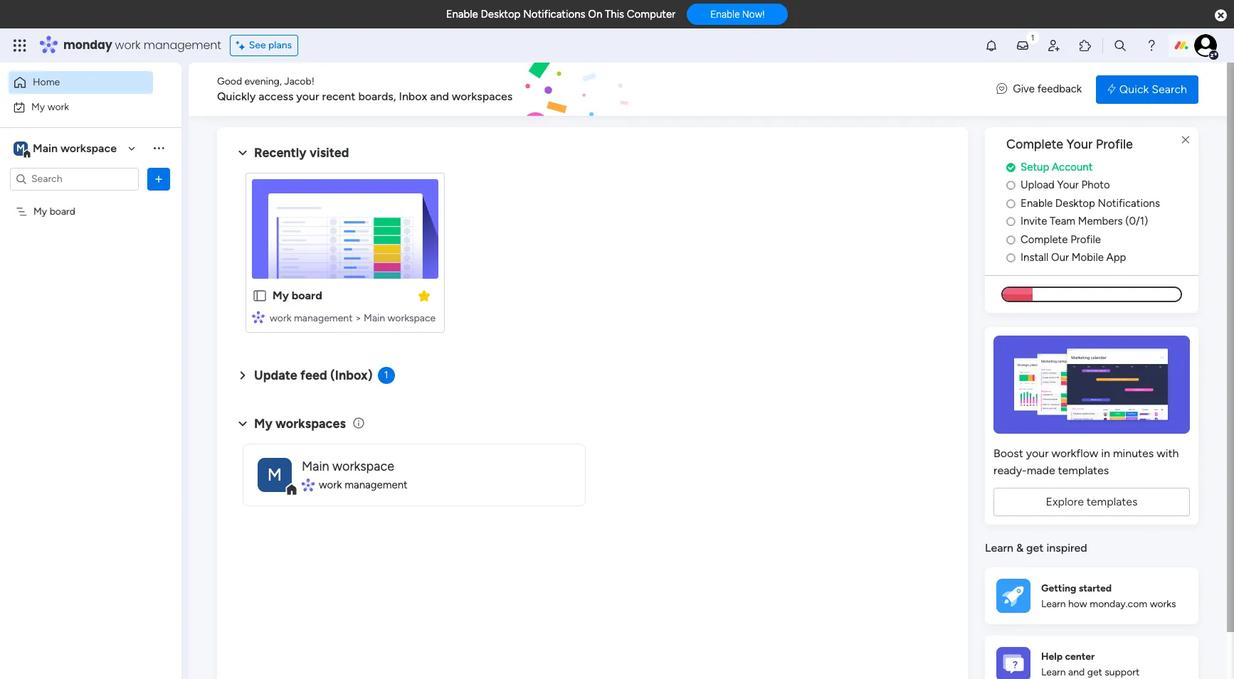 Task type: locate. For each thing, give the bounding box(es) containing it.
work inside my work button
[[47, 101, 69, 113]]

learn inside help center learn and get support
[[1041, 667, 1066, 679]]

2 vertical spatial management
[[345, 479, 408, 492]]

computer
[[627, 8, 676, 21]]

profile inside "complete profile" link
[[1071, 233, 1101, 246]]

workspaces
[[452, 90, 513, 103], [276, 416, 346, 432]]

complete profile
[[1021, 233, 1101, 246]]

1 vertical spatial your
[[1057, 179, 1079, 192]]

1 horizontal spatial get
[[1087, 667, 1102, 679]]

my workspaces
[[254, 416, 346, 432]]

0 vertical spatial notifications
[[523, 8, 585, 21]]

plans
[[268, 39, 292, 51]]

learn
[[985, 542, 1014, 555], [1041, 599, 1066, 611], [1041, 667, 1066, 679]]

members
[[1078, 215, 1123, 228]]

1 horizontal spatial m
[[268, 464, 282, 485]]

invite members image
[[1047, 38, 1061, 53]]

explore
[[1046, 495, 1084, 509]]

2 vertical spatial main
[[302, 459, 329, 475]]

and
[[430, 90, 449, 103], [1068, 667, 1085, 679]]

0 horizontal spatial desktop
[[481, 8, 521, 21]]

your down the account
[[1057, 179, 1079, 192]]

your up the account
[[1067, 137, 1093, 152]]

board right public board image
[[292, 289, 322, 303]]

good
[[217, 75, 242, 88]]

recently
[[254, 145, 307, 161]]

notifications up the (0/1)
[[1098, 197, 1160, 210]]

workspace down remove from favorites image
[[388, 312, 436, 325]]

0 horizontal spatial notifications
[[523, 8, 585, 21]]

board down search in workspace field
[[50, 205, 75, 217]]

circle o image for enable
[[1006, 198, 1016, 209]]

templates image image
[[998, 336, 1186, 434]]

search everything image
[[1113, 38, 1127, 53]]

0 vertical spatial desktop
[[481, 8, 521, 21]]

and down center
[[1068, 667, 1085, 679]]

1 vertical spatial m
[[268, 464, 282, 485]]

help
[[1041, 651, 1063, 663]]

0 vertical spatial management
[[144, 37, 221, 53]]

1 vertical spatial desktop
[[1055, 197, 1095, 210]]

main right >
[[364, 312, 385, 325]]

main right workspace icon
[[302, 459, 329, 475]]

board inside list box
[[50, 205, 75, 217]]

0 horizontal spatial your
[[296, 90, 319, 103]]

3 circle o image from the top
[[1006, 235, 1016, 245]]

my right close my workspaces 'image'
[[254, 416, 272, 432]]

work down home at the top left of the page
[[47, 101, 69, 113]]

learn down getting
[[1041, 599, 1066, 611]]

circle o image up circle o image
[[1006, 198, 1016, 209]]

main
[[33, 141, 58, 155], [364, 312, 385, 325], [302, 459, 329, 475]]

main workspace up search in workspace field
[[33, 141, 117, 155]]

circle o image left "install"
[[1006, 253, 1016, 264]]

1 horizontal spatial board
[[292, 289, 322, 303]]

quick search
[[1119, 82, 1187, 96]]

and right inbox
[[430, 90, 449, 103]]

upload your photo
[[1021, 179, 1110, 192]]

complete
[[1006, 137, 1064, 152], [1021, 233, 1068, 246]]

0 vertical spatial your
[[1067, 137, 1093, 152]]

getting
[[1041, 583, 1077, 595]]

complete for complete profile
[[1021, 233, 1068, 246]]

complete your profile
[[1006, 137, 1133, 152]]

1 vertical spatial workspace
[[388, 312, 436, 325]]

learn down help
[[1041, 667, 1066, 679]]

dapulse x slim image
[[1177, 132, 1194, 149]]

circle o image
[[1006, 180, 1016, 191], [1006, 198, 1016, 209], [1006, 235, 1016, 245], [1006, 253, 1016, 264]]

circle o image inside enable desktop notifications link
[[1006, 198, 1016, 209]]

1 horizontal spatial main workspace
[[302, 459, 394, 475]]

0 horizontal spatial main workspace
[[33, 141, 117, 155]]

management for work management > main workspace
[[294, 312, 353, 325]]

0 horizontal spatial enable
[[446, 8, 478, 21]]

enable now! button
[[687, 4, 788, 25]]

templates down workflow
[[1058, 464, 1109, 477]]

app
[[1107, 251, 1126, 264]]

notifications for enable desktop notifications on this computer
[[523, 8, 585, 21]]

your down jacob! on the top left
[[296, 90, 319, 103]]

your for upload
[[1057, 179, 1079, 192]]

0 vertical spatial workspace
[[60, 141, 117, 155]]

our
[[1051, 251, 1069, 264]]

0 vertical spatial templates
[[1058, 464, 1109, 477]]

complete up setup
[[1006, 137, 1064, 152]]

0 vertical spatial main
[[33, 141, 58, 155]]

main workspace up work management
[[302, 459, 394, 475]]

explore templates button
[[994, 488, 1190, 517]]

management
[[144, 37, 221, 53], [294, 312, 353, 325], [345, 479, 408, 492]]

get inside help center learn and get support
[[1087, 667, 1102, 679]]

1 vertical spatial board
[[292, 289, 322, 303]]

remove from favorites image
[[417, 289, 431, 303]]

learn inside getting started learn how monday.com works
[[1041, 599, 1066, 611]]

update
[[254, 368, 297, 384]]

0 horizontal spatial and
[[430, 90, 449, 103]]

profile up the setup account link
[[1096, 137, 1133, 152]]

1 horizontal spatial desktop
[[1055, 197, 1095, 210]]

monday
[[63, 37, 112, 53]]

2 circle o image from the top
[[1006, 198, 1016, 209]]

workflow
[[1052, 447, 1099, 460]]

support
[[1105, 667, 1140, 679]]

m
[[16, 142, 25, 154], [268, 464, 282, 485]]

feedback
[[1037, 83, 1082, 96]]

0 vertical spatial and
[[430, 90, 449, 103]]

Search in workspace field
[[30, 171, 119, 187]]

your up made
[[1026, 447, 1049, 460]]

circle o image down the check circle icon
[[1006, 180, 1016, 191]]

made
[[1027, 464, 1055, 477]]

1 vertical spatial and
[[1068, 667, 1085, 679]]

1 horizontal spatial your
[[1026, 447, 1049, 460]]

circle o image inside "complete profile" link
[[1006, 235, 1016, 245]]

(inbox)
[[330, 368, 373, 384]]

m inside workspace image
[[16, 142, 25, 154]]

quick search button
[[1096, 75, 1199, 104]]

1 horizontal spatial enable
[[710, 9, 740, 20]]

team
[[1050, 215, 1076, 228]]

enable desktop notifications
[[1021, 197, 1160, 210]]

0 horizontal spatial board
[[50, 205, 75, 217]]

1 horizontal spatial workspaces
[[452, 90, 513, 103]]

now!
[[742, 9, 765, 20]]

1 vertical spatial main workspace
[[302, 459, 394, 475]]

m inside workspace icon
[[268, 464, 282, 485]]

enable
[[446, 8, 478, 21], [710, 9, 740, 20], [1021, 197, 1053, 210]]

select product image
[[13, 38, 27, 53]]

my down home at the top left of the page
[[31, 101, 45, 113]]

0 horizontal spatial m
[[16, 142, 25, 154]]

enable for enable desktop notifications on this computer
[[446, 8, 478, 21]]

1 vertical spatial learn
[[1041, 599, 1066, 611]]

1 vertical spatial get
[[1087, 667, 1102, 679]]

desktop
[[481, 8, 521, 21], [1055, 197, 1095, 210]]

0 vertical spatial your
[[296, 90, 319, 103]]

open update feed (inbox) image
[[234, 367, 251, 384]]

4 circle o image from the top
[[1006, 253, 1016, 264]]

2 vertical spatial learn
[[1041, 667, 1066, 679]]

see plans
[[249, 39, 292, 51]]

work up the update
[[270, 312, 291, 325]]

main workspace
[[33, 141, 117, 155], [302, 459, 394, 475]]

work
[[115, 37, 141, 53], [47, 101, 69, 113], [270, 312, 291, 325], [319, 479, 342, 492]]

0 vertical spatial main workspace
[[33, 141, 117, 155]]

this
[[605, 8, 624, 21]]

work right the monday
[[115, 37, 141, 53]]

templates
[[1058, 464, 1109, 477], [1087, 495, 1138, 509]]

1 circle o image from the top
[[1006, 180, 1016, 191]]

1 horizontal spatial my board
[[273, 289, 322, 303]]

circle o image inside the upload your photo link
[[1006, 180, 1016, 191]]

option
[[0, 199, 182, 201]]

inspired
[[1047, 542, 1087, 555]]

1 vertical spatial profile
[[1071, 233, 1101, 246]]

1 horizontal spatial notifications
[[1098, 197, 1160, 210]]

1 vertical spatial your
[[1026, 447, 1049, 460]]

inbox image
[[1016, 38, 1030, 53]]

1 vertical spatial templates
[[1087, 495, 1138, 509]]

work management
[[319, 479, 408, 492]]

templates right explore
[[1087, 495, 1138, 509]]

notifications
[[523, 8, 585, 21], [1098, 197, 1160, 210]]

getting started element
[[985, 568, 1199, 625]]

my board down search in workspace field
[[33, 205, 75, 217]]

circle o image down circle o image
[[1006, 235, 1016, 245]]

m for workspace icon
[[268, 464, 282, 485]]

0 horizontal spatial main
[[33, 141, 58, 155]]

profile
[[1096, 137, 1133, 152], [1071, 233, 1101, 246]]

access
[[258, 90, 294, 103]]

0 horizontal spatial workspaces
[[276, 416, 346, 432]]

invite team members (0/1)
[[1021, 215, 1148, 228]]

0 vertical spatial m
[[16, 142, 25, 154]]

0 horizontal spatial get
[[1026, 542, 1044, 555]]

learn left &
[[985, 542, 1014, 555]]

workspace up search in workspace field
[[60, 141, 117, 155]]

0 vertical spatial get
[[1026, 542, 1044, 555]]

1 horizontal spatial and
[[1068, 667, 1085, 679]]

give
[[1013, 83, 1035, 96]]

monday.com
[[1090, 599, 1148, 611]]

main right workspace image on the left
[[33, 141, 58, 155]]

my right public board image
[[273, 289, 289, 303]]

install our mobile app
[[1021, 251, 1126, 264]]

with
[[1157, 447, 1179, 460]]

boost
[[994, 447, 1023, 460]]

1 vertical spatial notifications
[[1098, 197, 1160, 210]]

check circle image
[[1006, 162, 1016, 173]]

my
[[31, 101, 45, 113], [33, 205, 47, 217], [273, 289, 289, 303], [254, 416, 272, 432]]

workspaces down update feed (inbox)
[[276, 416, 346, 432]]

2 horizontal spatial enable
[[1021, 197, 1053, 210]]

get down center
[[1087, 667, 1102, 679]]

0 vertical spatial board
[[50, 205, 75, 217]]

0 vertical spatial my board
[[33, 205, 75, 217]]

mobile
[[1072, 251, 1104, 264]]

0 vertical spatial complete
[[1006, 137, 1064, 152]]

notifications left 'on'
[[523, 8, 585, 21]]

in
[[1101, 447, 1110, 460]]

0 vertical spatial workspaces
[[452, 90, 513, 103]]

get
[[1026, 542, 1044, 555], [1087, 667, 1102, 679]]

0 horizontal spatial my board
[[33, 205, 75, 217]]

my work
[[31, 101, 69, 113]]

my down search in workspace field
[[33, 205, 47, 217]]

1 horizontal spatial main
[[302, 459, 329, 475]]

profile down invite team members (0/1)
[[1071, 233, 1101, 246]]

complete up "install"
[[1021, 233, 1068, 246]]

1 vertical spatial main
[[364, 312, 385, 325]]

my board right public board image
[[273, 289, 322, 303]]

your
[[296, 90, 319, 103], [1026, 447, 1049, 460]]

my inside list box
[[33, 205, 47, 217]]

1 vertical spatial management
[[294, 312, 353, 325]]

&
[[1016, 542, 1024, 555]]

enable desktop notifications on this computer
[[446, 8, 676, 21]]

v2 user feedback image
[[997, 81, 1007, 97]]

workspace up work management
[[332, 459, 394, 475]]

help center element
[[985, 637, 1199, 680]]

circle o image inside install our mobile app link
[[1006, 253, 1016, 264]]

1 vertical spatial complete
[[1021, 233, 1068, 246]]

workspaces right inbox
[[452, 90, 513, 103]]

and inside help center learn and get support
[[1068, 667, 1085, 679]]

2 horizontal spatial main
[[364, 312, 385, 325]]

my board
[[33, 205, 75, 217], [273, 289, 322, 303]]

get right &
[[1026, 542, 1044, 555]]

enable inside button
[[710, 9, 740, 20]]

search
[[1152, 82, 1187, 96]]



Task type: vqa. For each thing, say whether or not it's contained in the screenshot.
BOARD within the list box
yes



Task type: describe. For each thing, give the bounding box(es) containing it.
home
[[33, 76, 60, 88]]

templates inside boost your workflow in minutes with ready-made templates
[[1058, 464, 1109, 477]]

0 vertical spatial learn
[[985, 542, 1014, 555]]

invite team members (0/1) link
[[1006, 214, 1199, 230]]

workspaces inside good evening, jacob! quickly access your recent boards, inbox and workspaces
[[452, 90, 513, 103]]

0 vertical spatial profile
[[1096, 137, 1133, 152]]

how
[[1068, 599, 1087, 611]]

workspace options image
[[152, 141, 166, 155]]

your inside good evening, jacob! quickly access your recent boards, inbox and workspaces
[[296, 90, 319, 103]]

1 vertical spatial my board
[[273, 289, 322, 303]]

public board image
[[252, 288, 268, 304]]

circle o image for complete
[[1006, 235, 1016, 245]]

>
[[355, 312, 361, 325]]

learn for help
[[1041, 667, 1066, 679]]

quickly
[[217, 90, 256, 103]]

complete for complete your profile
[[1006, 137, 1064, 152]]

work right workspace icon
[[319, 479, 342, 492]]

upload
[[1021, 179, 1055, 192]]

workspace image
[[258, 458, 292, 492]]

m for workspace image on the left
[[16, 142, 25, 154]]

dapulse close image
[[1215, 9, 1227, 23]]

my board list box
[[0, 196, 182, 416]]

circle o image for upload
[[1006, 180, 1016, 191]]

workspace selection element
[[14, 140, 119, 158]]

your for complete
[[1067, 137, 1093, 152]]

learn for getting
[[1041, 599, 1066, 611]]

help image
[[1145, 38, 1159, 53]]

give feedback
[[1013, 83, 1082, 96]]

1
[[384, 369, 388, 382]]

close recently visited image
[[234, 144, 251, 162]]

management for work management
[[345, 479, 408, 492]]

evening,
[[245, 75, 282, 88]]

options image
[[152, 172, 166, 186]]

setup account link
[[1006, 159, 1199, 175]]

enable for enable now!
[[710, 9, 740, 20]]

minutes
[[1113, 447, 1154, 460]]

recent
[[322, 90, 356, 103]]

jacob!
[[284, 75, 315, 88]]

1 vertical spatial workspaces
[[276, 416, 346, 432]]

getting started learn how monday.com works
[[1041, 583, 1176, 611]]

jacob simon image
[[1194, 34, 1217, 57]]

your inside boost your workflow in minutes with ready-made templates
[[1026, 447, 1049, 460]]

enable now!
[[710, 9, 765, 20]]

my inside button
[[31, 101, 45, 113]]

desktop for enable desktop notifications
[[1055, 197, 1095, 210]]

notifications for enable desktop notifications
[[1098, 197, 1160, 210]]

main inside workspace selection "element"
[[33, 141, 58, 155]]

good evening, jacob! quickly access your recent boards, inbox and workspaces
[[217, 75, 513, 103]]

visited
[[310, 145, 349, 161]]

desktop for enable desktop notifications on this computer
[[481, 8, 521, 21]]

learn & get inspired
[[985, 542, 1087, 555]]

setup account
[[1021, 161, 1093, 174]]

v2 bolt switch image
[[1108, 81, 1116, 97]]

works
[[1150, 599, 1176, 611]]

notifications image
[[984, 38, 999, 53]]

see plans button
[[230, 35, 298, 56]]

workspace inside "element"
[[60, 141, 117, 155]]

2 vertical spatial workspace
[[332, 459, 394, 475]]

templates inside button
[[1087, 495, 1138, 509]]

ready-
[[994, 464, 1027, 477]]

work management > main workspace
[[270, 312, 436, 325]]

photo
[[1082, 179, 1110, 192]]

started
[[1079, 583, 1112, 595]]

quick
[[1119, 82, 1149, 96]]

enable for enable desktop notifications
[[1021, 197, 1053, 210]]

help center learn and get support
[[1041, 651, 1140, 679]]

setup
[[1021, 161, 1049, 174]]

my board inside "my board" list box
[[33, 205, 75, 217]]

update feed (inbox)
[[254, 368, 373, 384]]

account
[[1052, 161, 1093, 174]]

(0/1)
[[1125, 215, 1148, 228]]

install
[[1021, 251, 1049, 264]]

boards,
[[358, 90, 396, 103]]

apps image
[[1078, 38, 1093, 53]]

1 image
[[1026, 29, 1039, 45]]

monday work management
[[63, 37, 221, 53]]

circle o image for install
[[1006, 253, 1016, 264]]

complete profile link
[[1006, 232, 1199, 248]]

invite
[[1021, 215, 1047, 228]]

circle o image
[[1006, 217, 1016, 227]]

main workspace inside workspace selection "element"
[[33, 141, 117, 155]]

install our mobile app link
[[1006, 250, 1199, 266]]

inbox
[[399, 90, 427, 103]]

feed
[[300, 368, 327, 384]]

see
[[249, 39, 266, 51]]

recently visited
[[254, 145, 349, 161]]

boost your workflow in minutes with ready-made templates
[[994, 447, 1179, 477]]

and inside good evening, jacob! quickly access your recent boards, inbox and workspaces
[[430, 90, 449, 103]]

home button
[[9, 71, 153, 94]]

my work button
[[9, 96, 153, 119]]

center
[[1065, 651, 1095, 663]]

close my workspaces image
[[234, 415, 251, 433]]

workspace image
[[14, 141, 28, 156]]

on
[[588, 8, 602, 21]]

enable desktop notifications link
[[1006, 196, 1199, 212]]

upload your photo link
[[1006, 177, 1199, 193]]

explore templates
[[1046, 495, 1138, 509]]



